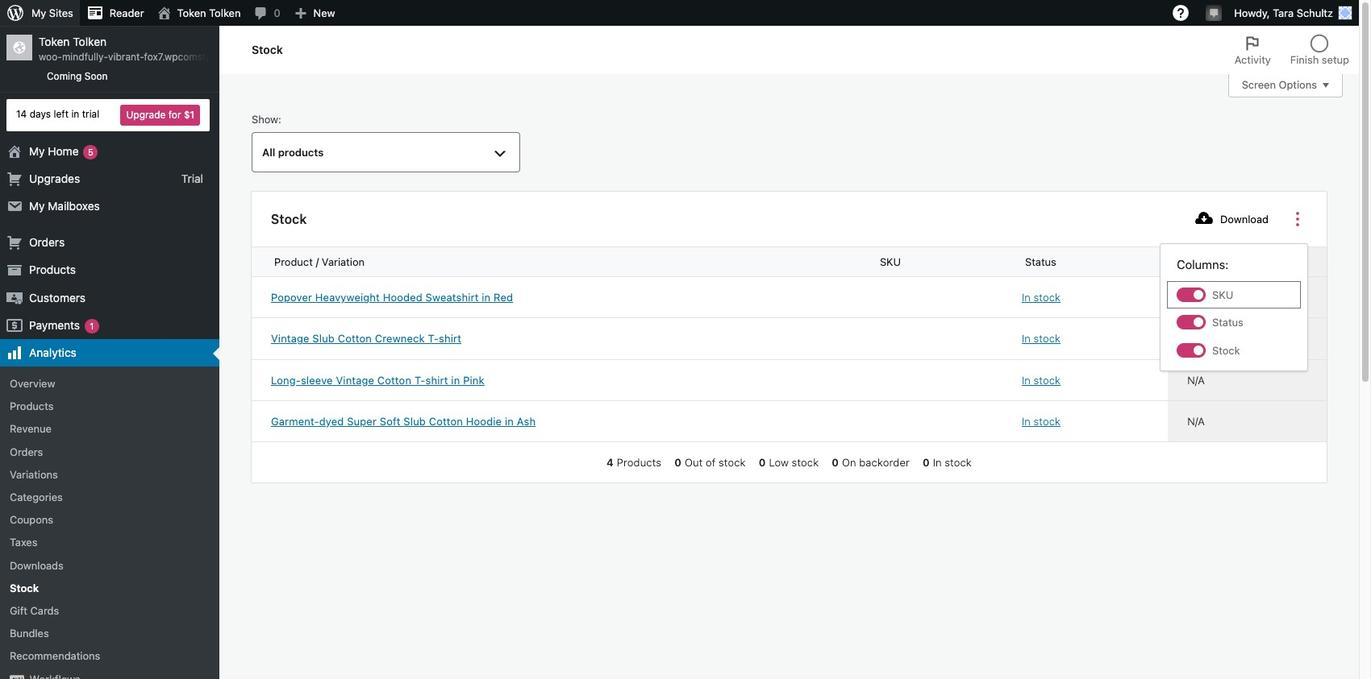 Task type: locate. For each thing, give the bounding box(es) containing it.
token tolken
[[177, 6, 241, 19]]

0 in stock
[[923, 456, 972, 469]]

in inside long-sleeve vintage cotton t-shirt in pink "link"
[[451, 374, 460, 387]]

my down upgrades
[[29, 199, 45, 213]]

slub up sleeve
[[312, 333, 335, 345]]

products up customers
[[29, 263, 76, 277]]

1 vertical spatial products link
[[0, 395, 219, 418]]

1 n/a from the top
[[1187, 291, 1205, 304]]

heavyweight
[[315, 291, 380, 304]]

0 vertical spatial tolken
[[209, 6, 241, 19]]

t- inside "link"
[[414, 374, 425, 387]]

downloads
[[10, 559, 64, 572]]

my for my mailboxes
[[29, 199, 45, 213]]

orders link down my mailboxes link
[[0, 229, 219, 257]]

vibrant-
[[108, 51, 144, 63]]

analytics link
[[0, 339, 219, 367]]

screen options button
[[1228, 73, 1343, 98]]

categories
[[10, 491, 63, 504]]

1 vertical spatial orders
[[10, 446, 43, 459]]

in stock for vintage slub cotton crewneck t-shirt
[[1022, 333, 1061, 345]]

4
[[606, 456, 614, 469]]

2 vertical spatial products
[[617, 456, 662, 469]]

vintage
[[271, 333, 309, 345], [336, 374, 374, 387]]

in stock link for vintage slub cotton crewneck t-shirt
[[1022, 332, 1149, 346]]

my left sites
[[31, 6, 46, 19]]

0 left the on
[[832, 456, 839, 469]]

3 in stock link from the top
[[1022, 373, 1149, 388]]

status button
[[1015, 248, 1085, 277]]

products link
[[0, 257, 219, 284], [0, 395, 219, 418]]

0 low stock
[[759, 456, 819, 469]]

tolken for token tolken
[[209, 6, 241, 19]]

token inside toolbar navigation
[[177, 6, 206, 19]]

shirt down sweatshirt
[[439, 333, 461, 345]]

in inside section
[[933, 456, 942, 469]]

0 horizontal spatial status
[[1025, 256, 1056, 269]]

product / variation
[[274, 256, 365, 269]]

columns:
[[1177, 257, 1229, 272]]

section containing 4
[[600, 456, 978, 470]]

0 horizontal spatial sku
[[880, 256, 901, 269]]

cotton
[[338, 333, 372, 345], [377, 374, 411, 387], [429, 415, 463, 428]]

coming
[[47, 70, 82, 82]]

section
[[600, 456, 978, 470]]

backorder
[[859, 456, 910, 469]]

slub
[[312, 333, 335, 345], [404, 415, 426, 428]]

token for token tolken woo-mindfully-vibrant-fox7.wpcomstaging.com coming soon
[[39, 35, 70, 48]]

sku inside columns: menu
[[1212, 289, 1233, 302]]

vintage down 'popover'
[[271, 333, 309, 345]]

1 horizontal spatial status
[[1212, 316, 1243, 329]]

columns: menu
[[1167, 251, 1301, 364]]

in for long-sleeve vintage cotton t-shirt in pink
[[1022, 374, 1031, 387]]

my home 5
[[29, 144, 93, 158]]

products down overview
[[10, 400, 54, 413]]

1 vertical spatial orders link
[[0, 441, 219, 464]]

0 horizontal spatial tolken
[[73, 35, 107, 48]]

cotton up soft
[[377, 374, 411, 387]]

3 in stock from the top
[[1022, 374, 1061, 387]]

recommendations link
[[0, 645, 219, 668]]

1 vertical spatial slub
[[404, 415, 426, 428]]

gift cards
[[10, 605, 59, 618]]

1 horizontal spatial cotton
[[377, 374, 411, 387]]

in left ash
[[505, 415, 514, 428]]

all products button
[[252, 132, 520, 173]]

1 horizontal spatial t-
[[428, 333, 439, 345]]

tolken inside token tolken woo-mindfully-vibrant-fox7.wpcomstaging.com coming soon
[[73, 35, 107, 48]]

shirt left pink
[[425, 374, 448, 387]]

t-
[[428, 333, 439, 345], [414, 374, 425, 387]]

new link
[[287, 0, 342, 26]]

in right left
[[71, 108, 79, 120]]

1 orders link from the top
[[0, 229, 219, 257]]

1 vertical spatial my
[[29, 144, 45, 158]]

vintage inside "link"
[[336, 374, 374, 387]]

/
[[316, 256, 319, 269]]

orders
[[29, 236, 65, 249], [10, 446, 43, 459]]

1 horizontal spatial vintage
[[336, 374, 374, 387]]

trial
[[181, 172, 203, 185]]

cotton left hoodie
[[429, 415, 463, 428]]

0 vertical spatial orders link
[[0, 229, 219, 257]]

vintage slub cotton crewneck t-shirt
[[271, 333, 461, 345]]

1 in stock from the top
[[1022, 291, 1061, 304]]

in stock for popover heavyweight hooded sweatshirt in red
[[1022, 291, 1061, 304]]

in
[[1022, 291, 1031, 304], [1022, 333, 1031, 345], [1022, 374, 1031, 387], [1022, 415, 1031, 428], [933, 456, 942, 469]]

hoodie
[[466, 415, 502, 428]]

reader link
[[80, 0, 151, 26]]

0 for 0 in stock
[[923, 456, 930, 469]]

5
[[88, 146, 93, 157]]

orders down "revenue" on the left bottom of page
[[10, 446, 43, 459]]

orders down my mailboxes
[[29, 236, 65, 249]]

stock inside columns: menu
[[1212, 344, 1240, 357]]

orders link
[[0, 229, 219, 257], [0, 441, 219, 464]]

in left pink
[[451, 374, 460, 387]]

2 orders link from the top
[[0, 441, 219, 464]]

products link up 1
[[0, 257, 219, 284]]

all
[[262, 146, 275, 159]]

4 products
[[606, 456, 662, 469]]

out
[[685, 456, 703, 469]]

products right 4
[[617, 456, 662, 469]]

vintage slub cotton crewneck t-shirt link
[[271, 332, 838, 346]]

taxes link
[[0, 532, 219, 555]]

0 horizontal spatial cotton
[[338, 333, 372, 345]]

0 vertical spatial products
[[29, 263, 76, 277]]

0 vertical spatial products link
[[0, 257, 219, 284]]

0 inside toolbar navigation
[[274, 6, 280, 19]]

popover heavyweight hooded sweatshirt in red link
[[271, 290, 838, 305]]

0 vertical spatial my
[[31, 6, 46, 19]]

my mailboxes
[[29, 199, 100, 213]]

tab list containing activity
[[1225, 26, 1359, 74]]

n/a for long-sleeve vintage cotton t-shirt in pink
[[1187, 374, 1205, 387]]

0 right backorder at the bottom right of page
[[923, 456, 930, 469]]

0 for 0 low stock
[[759, 456, 766, 469]]

shirt for cotton
[[425, 374, 448, 387]]

0 vertical spatial t-
[[428, 333, 439, 345]]

1 vertical spatial cotton
[[377, 374, 411, 387]]

my sites link
[[0, 0, 80, 26]]

0 vertical spatial orders
[[29, 236, 65, 249]]

screen
[[1242, 79, 1276, 91]]

analytics
[[29, 346, 76, 360]]

dyed
[[319, 415, 344, 428]]

variations link
[[0, 464, 219, 486]]

customers
[[29, 291, 86, 304]]

finish setup
[[1290, 53, 1349, 66]]

0 left out
[[674, 456, 681, 469]]

tolken inside toolbar navigation
[[209, 6, 241, 19]]

0 horizontal spatial vintage
[[271, 333, 309, 345]]

super
[[347, 415, 377, 428]]

low
[[769, 456, 789, 469]]

4 in stock from the top
[[1022, 415, 1061, 428]]

t- right the crewneck
[[428, 333, 439, 345]]

in stock link for popover heavyweight hooded sweatshirt in red
[[1022, 290, 1149, 305]]

bundles
[[10, 628, 49, 640]]

overview
[[10, 377, 55, 390]]

overview link
[[0, 373, 219, 395]]

1 horizontal spatial token
[[177, 6, 206, 19]]

setup
[[1322, 53, 1349, 66]]

revenue
[[10, 423, 52, 436]]

gift cards link
[[0, 600, 219, 623]]

4 n/a from the top
[[1187, 415, 1205, 428]]

3 n/a from the top
[[1187, 374, 1205, 387]]

categories link
[[0, 486, 219, 509]]

of
[[706, 456, 716, 469]]

2 n/a from the top
[[1187, 333, 1205, 345]]

token up woo-
[[39, 35, 70, 48]]

1 horizontal spatial sku
[[1212, 289, 1233, 302]]

cotton down heavyweight
[[338, 333, 372, 345]]

stock inside main menu navigation
[[10, 582, 39, 595]]

0 for 0 out of stock
[[674, 456, 681, 469]]

0 vertical spatial token
[[177, 6, 206, 19]]

tab list
[[1225, 26, 1359, 74]]

2 vertical spatial my
[[29, 199, 45, 213]]

my left the home
[[29, 144, 45, 158]]

0 left the new link
[[274, 6, 280, 19]]

tolken
[[209, 6, 241, 19], [73, 35, 107, 48]]

t- for crewneck
[[428, 333, 439, 345]]

2 in stock link from the top
[[1022, 332, 1149, 346]]

bundles link
[[0, 623, 219, 645]]

0 horizontal spatial token
[[39, 35, 70, 48]]

my sites
[[31, 6, 73, 19]]

in stock link for garment-dyed super soft slub cotton hoodie in ash
[[1022, 414, 1149, 429]]

status
[[1025, 256, 1056, 269], [1212, 316, 1243, 329]]

$1
[[184, 109, 194, 121]]

1 vertical spatial token
[[39, 35, 70, 48]]

tolken up mindfully-
[[73, 35, 107, 48]]

slub right soft
[[404, 415, 426, 428]]

hooded
[[383, 291, 422, 304]]

4 in stock link from the top
[[1022, 414, 1149, 429]]

1 horizontal spatial slub
[[404, 415, 426, 428]]

coupons
[[10, 514, 53, 527]]

1 vertical spatial t-
[[414, 374, 425, 387]]

1 horizontal spatial tolken
[[209, 6, 241, 19]]

variation
[[322, 256, 365, 269]]

in inside main menu navigation
[[71, 108, 79, 120]]

my inside toolbar navigation
[[31, 6, 46, 19]]

1 vertical spatial vintage
[[336, 374, 374, 387]]

n/a for vintage slub cotton crewneck t-shirt
[[1187, 333, 1205, 345]]

token for token tolken
[[177, 6, 206, 19]]

products link down the analytics link
[[0, 395, 219, 418]]

1 in stock link from the top
[[1022, 290, 1149, 305]]

0 horizontal spatial slub
[[312, 333, 335, 345]]

0 left 'low'
[[759, 456, 766, 469]]

0 vertical spatial status
[[1025, 256, 1056, 269]]

1 vertical spatial tolken
[[73, 35, 107, 48]]

token up 'fox7.wpcomstaging.com'
[[177, 6, 206, 19]]

1 vertical spatial sku
[[1212, 289, 1233, 302]]

0 vertical spatial sku
[[880, 256, 901, 269]]

1 vertical spatial shirt
[[425, 374, 448, 387]]

long-sleeve vintage cotton t-shirt in pink link
[[271, 373, 838, 388]]

t- up the "garment-dyed super soft slub cotton hoodie in ash"
[[414, 374, 425, 387]]

tolken left '0' link
[[209, 6, 241, 19]]

on
[[842, 456, 856, 469]]

2 vertical spatial cotton
[[429, 415, 463, 428]]

stock inside button
[[1191, 256, 1218, 269]]

stock button
[[1181, 248, 1247, 277]]

product / variation button
[[265, 248, 394, 277]]

in
[[71, 108, 79, 120], [482, 291, 491, 304], [451, 374, 460, 387], [505, 415, 514, 428]]

orders link up categories link
[[0, 441, 219, 464]]

0 vertical spatial shirt
[[439, 333, 461, 345]]

payments
[[29, 318, 80, 332]]

shirt inside "link"
[[425, 374, 448, 387]]

status inside columns: menu
[[1212, 316, 1243, 329]]

2 in stock from the top
[[1022, 333, 1061, 345]]

in for garment-dyed super soft slub cotton hoodie in ash
[[1022, 415, 1031, 428]]

1 vertical spatial status
[[1212, 316, 1243, 329]]

0 horizontal spatial t-
[[414, 374, 425, 387]]

in left red
[[482, 291, 491, 304]]

vintage right sleeve
[[336, 374, 374, 387]]

in for popover heavyweight hooded sweatshirt in red
[[1022, 291, 1031, 304]]

trial
[[82, 108, 99, 120]]

token inside token tolken woo-mindfully-vibrant-fox7.wpcomstaging.com coming soon
[[39, 35, 70, 48]]

activity button
[[1225, 26, 1281, 74]]

in stock
[[1022, 291, 1061, 304], [1022, 333, 1061, 345], [1022, 374, 1061, 387], [1022, 415, 1061, 428]]



Task type: describe. For each thing, give the bounding box(es) containing it.
my for my sites
[[31, 6, 46, 19]]

download button
[[1185, 205, 1278, 234]]

0 link
[[247, 0, 287, 26]]

reader
[[110, 6, 144, 19]]

tolken for token tolken woo-mindfully-vibrant-fox7.wpcomstaging.com coming soon
[[73, 35, 107, 48]]

garment-dyed super soft slub cotton hoodie in ash link
[[271, 414, 838, 429]]

my mailboxes link
[[0, 193, 219, 220]]

tara
[[1273, 6, 1294, 19]]

new
[[313, 6, 335, 19]]

choose which values to display image
[[1288, 210, 1307, 229]]

products inside section
[[617, 456, 662, 469]]

payments 1
[[29, 318, 94, 332]]

show
[[252, 113, 278, 126]]

all products
[[262, 146, 324, 159]]

cards
[[30, 605, 59, 618]]

gift
[[10, 605, 27, 618]]

cotton inside "link"
[[377, 374, 411, 387]]

upgrade for $1 button
[[121, 105, 200, 125]]

status inside button
[[1025, 256, 1056, 269]]

sites
[[49, 6, 73, 19]]

days
[[30, 108, 51, 120]]

downloads link
[[0, 555, 219, 577]]

0 out of stock
[[674, 456, 746, 469]]

notification image
[[1208, 6, 1220, 19]]

soon
[[84, 70, 108, 82]]

t- for cotton
[[414, 374, 425, 387]]

left
[[54, 108, 69, 120]]

n/a for popover heavyweight hooded sweatshirt in red
[[1187, 291, 1205, 304]]

woo-
[[39, 51, 62, 63]]

in stock for garment-dyed super soft slub cotton hoodie in ash
[[1022, 415, 1061, 428]]

pink
[[463, 374, 485, 387]]

crewneck
[[375, 333, 425, 345]]

recommendations
[[10, 650, 100, 663]]

popover
[[271, 291, 312, 304]]

14 days left in trial
[[16, 108, 99, 120]]

fox7.wpcomstaging.com
[[144, 51, 253, 63]]

n/a for garment-dyed super soft slub cotton hoodie in ash
[[1187, 415, 1205, 428]]

garment-
[[271, 415, 319, 428]]

ash
[[517, 415, 536, 428]]

2 horizontal spatial cotton
[[429, 415, 463, 428]]

howdy,
[[1234, 6, 1270, 19]]

upgrade
[[126, 109, 166, 121]]

shirt for crewneck
[[439, 333, 461, 345]]

0 for 0
[[274, 6, 280, 19]]

products
[[278, 146, 324, 159]]

sku button
[[870, 248, 930, 277]]

revenue link
[[0, 418, 219, 441]]

for
[[168, 109, 181, 121]]

mailboxes
[[48, 199, 100, 213]]

long-
[[271, 374, 301, 387]]

taxes
[[10, 537, 37, 550]]

main menu navigation
[[0, 26, 253, 680]]

0 vertical spatial slub
[[312, 333, 335, 345]]

red
[[494, 291, 513, 304]]

token tolken woo-mindfully-vibrant-fox7.wpcomstaging.com coming soon
[[39, 35, 253, 82]]

finish
[[1290, 53, 1319, 66]]

product
[[274, 256, 313, 269]]

:
[[278, 113, 281, 126]]

soft
[[380, 415, 401, 428]]

in stock link for long-sleeve vintage cotton t-shirt in pink
[[1022, 373, 1149, 388]]

coupons link
[[0, 509, 219, 532]]

14
[[16, 108, 27, 120]]

1 products link from the top
[[0, 257, 219, 284]]

schultz
[[1297, 6, 1333, 19]]

sweatshirt
[[426, 291, 479, 304]]

upgrades
[[29, 172, 80, 185]]

show :
[[252, 113, 281, 126]]

in stock for long-sleeve vintage cotton t-shirt in pink
[[1022, 374, 1061, 387]]

0 vertical spatial cotton
[[338, 333, 372, 345]]

upgrade for $1
[[126, 109, 194, 121]]

my for my home 5
[[29, 144, 45, 158]]

stock link
[[0, 577, 219, 600]]

activity
[[1234, 53, 1271, 66]]

0 for 0 on backorder
[[832, 456, 839, 469]]

1
[[90, 321, 94, 331]]

0 vertical spatial vintage
[[271, 333, 309, 345]]

finish setup button
[[1281, 26, 1359, 74]]

in for vintage slub cotton crewneck t-shirt
[[1022, 333, 1031, 345]]

1 vertical spatial products
[[10, 400, 54, 413]]

automatewoo element
[[10, 675, 24, 680]]

in inside popover heavyweight hooded sweatshirt in red link
[[482, 291, 491, 304]]

variations
[[10, 468, 58, 481]]

toolbar navigation
[[0, 0, 1359, 29]]

2 products link from the top
[[0, 395, 219, 418]]

customers link
[[0, 284, 219, 312]]

in inside garment-dyed super soft slub cotton hoodie in ash link
[[505, 415, 514, 428]]

sku inside button
[[880, 256, 901, 269]]



Task type: vqa. For each thing, say whether or not it's contained in the screenshot.
items sold to the top
no



